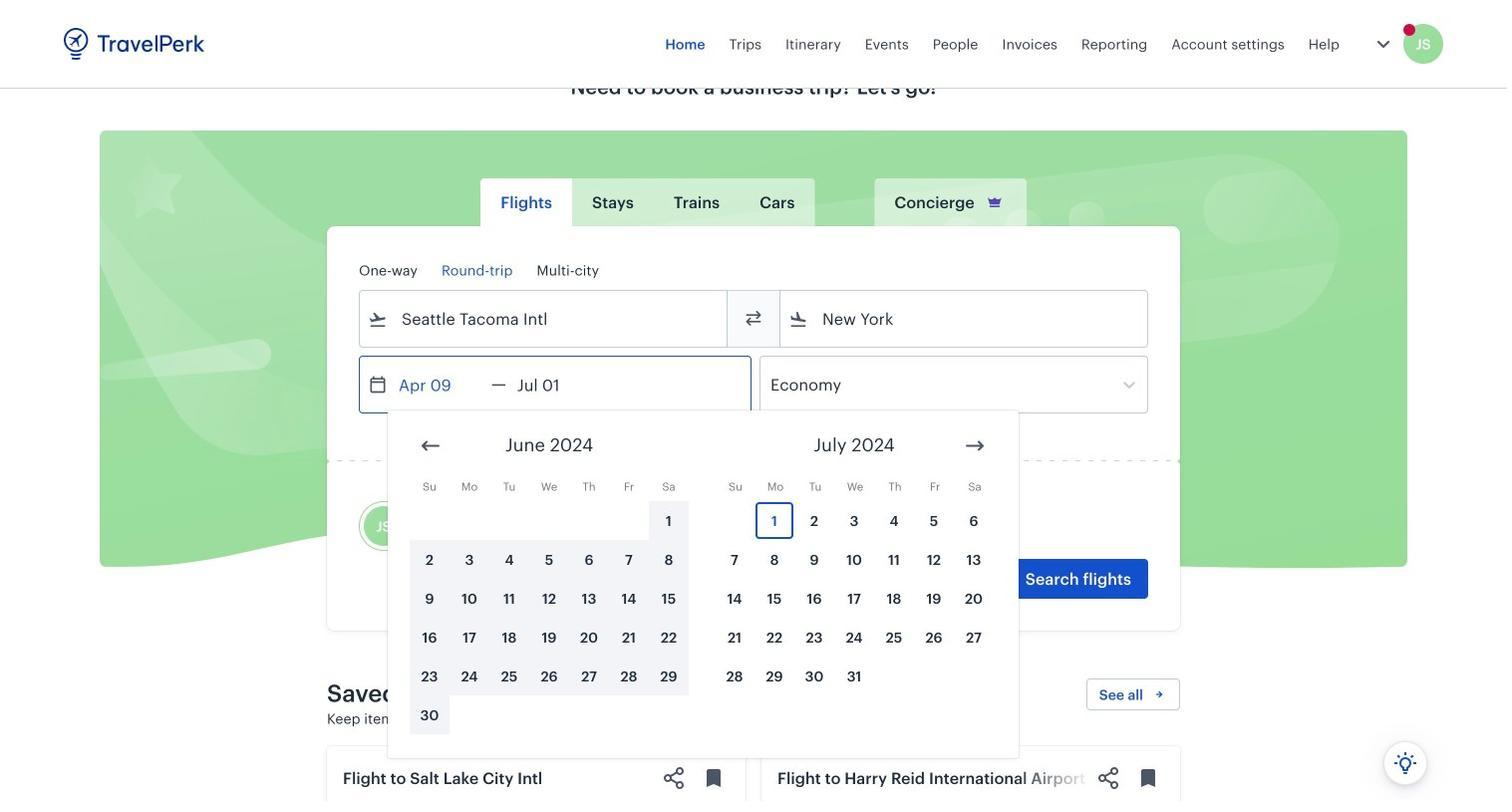 Task type: vqa. For each thing, say whether or not it's contained in the screenshot.
the Choose Saturday, July 13, 2024 as your check-in date. It's available. icon
yes



Task type: locate. For each thing, give the bounding box(es) containing it.
move backward to switch to the previous month. image
[[419, 434, 443, 458]]

Return text field
[[506, 357, 610, 413]]

choose friday, july 5, 2024 as your check-in date. it's available. image
[[915, 502, 953, 539]]

choose friday, july 26, 2024 as your check-in date. it's available. image
[[915, 619, 953, 656]]

Depart text field
[[388, 357, 491, 413]]

choose friday, july 19, 2024 as your check-in date. it's available. image
[[915, 580, 953, 617]]

move forward to switch to the next month. image
[[963, 434, 987, 458]]

calendar application
[[388, 411, 1507, 759]]

choose saturday, july 20, 2024 as your check-in date. it's available. image
[[955, 580, 993, 617]]



Task type: describe. For each thing, give the bounding box(es) containing it.
To search field
[[808, 303, 1121, 335]]

choose saturday, july 6, 2024 as your check-in date. it's available. image
[[955, 502, 993, 539]]

From search field
[[388, 303, 701, 335]]

choose saturday, july 27, 2024 as your check-in date. it's available. image
[[955, 619, 993, 656]]

choose friday, july 12, 2024 as your check-in date. it's available. image
[[915, 541, 953, 578]]

choose saturday, july 13, 2024 as your check-in date. it's available. image
[[955, 541, 993, 578]]

Add traveler search field
[[582, 510, 789, 542]]



